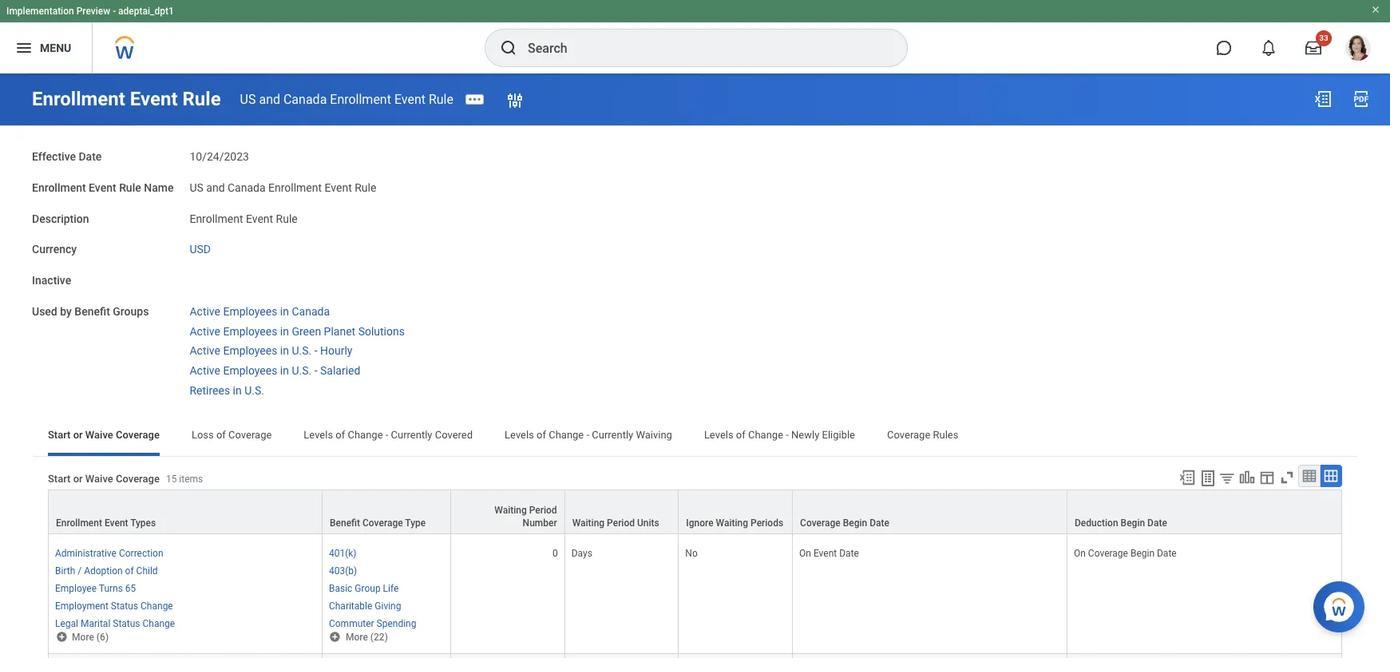 Task type: locate. For each thing, give the bounding box(es) containing it.
1 vertical spatial waive
[[85, 473, 113, 485]]

in down active employees in u.s. - hourly
[[280, 364, 289, 377]]

toolbar
[[1172, 464, 1343, 489]]

0 horizontal spatial more
[[72, 632, 94, 643]]

1 horizontal spatial and
[[259, 91, 280, 107]]

items selected list containing 401(k)
[[329, 544, 442, 630]]

0 vertical spatial status
[[111, 601, 138, 612]]

or up start or waive coverage 15 items
[[73, 429, 83, 441]]

1 vertical spatial and
[[206, 181, 225, 194]]

3 employees from the top
[[223, 344, 277, 357]]

2 horizontal spatial levels
[[704, 429, 734, 441]]

/
[[78, 565, 82, 576]]

us for 'enrollment event rule name' element
[[190, 181, 204, 194]]

2 or from the top
[[73, 473, 83, 485]]

employees up active employees in u.s. - hourly link
[[223, 305, 277, 318]]

1 start from the top
[[48, 429, 71, 441]]

us inside 'enrollment event rule name' element
[[190, 181, 204, 194]]

spending
[[377, 618, 417, 629]]

benefit up 401(k) link
[[330, 517, 360, 528]]

birth / adoption of child
[[55, 565, 158, 576]]

items selected list for more (6)
[[55, 544, 201, 630]]

0 vertical spatial us
[[240, 91, 256, 107]]

1 vertical spatial us
[[190, 181, 204, 194]]

loss of coverage
[[192, 429, 272, 441]]

1 horizontal spatial benefit
[[330, 517, 360, 528]]

0 vertical spatial or
[[73, 429, 83, 441]]

2 on from the left
[[1074, 548, 1086, 559]]

us
[[240, 91, 256, 107], [190, 181, 204, 194]]

start inside tab list
[[48, 429, 71, 441]]

more down commuter
[[346, 632, 368, 643]]

more down marital
[[72, 632, 94, 643]]

1 vertical spatial period
[[607, 517, 635, 528]]

row for enrollment event rule
[[48, 489, 1343, 534]]

start or waive coverage
[[48, 429, 160, 441]]

tab list
[[32, 417, 1359, 456]]

active employees in u.s. - hourly link
[[190, 341, 353, 357]]

in up active employees in u.s. - salaried link
[[280, 344, 289, 357]]

items selected list
[[190, 302, 431, 398], [55, 544, 201, 630], [329, 544, 442, 630]]

and for 'enrollment event rule name' element
[[206, 181, 225, 194]]

7 cell from the left
[[1068, 654, 1343, 658]]

rule inside description element
[[276, 212, 298, 225]]

period inside 'waiting period number'
[[529, 504, 557, 516]]

- left covered
[[386, 429, 388, 441]]

- inside 'menu' banner
[[113, 6, 116, 17]]

0 horizontal spatial export to excel image
[[1179, 468, 1197, 486]]

0 horizontal spatial levels
[[304, 429, 333, 441]]

u.s. down the active employees in green planet solutions
[[292, 344, 312, 357]]

on inside on coverage begin date element
[[1074, 548, 1086, 559]]

0 vertical spatial and
[[259, 91, 280, 107]]

employees for active employees in u.s. - salaried
[[223, 364, 277, 377]]

u.s. for hourly
[[292, 344, 312, 357]]

row containing administrative correction
[[48, 534, 1343, 654]]

0 horizontal spatial period
[[529, 504, 557, 516]]

tab list inside the enrollment event rule main content
[[32, 417, 1359, 456]]

us right name
[[190, 181, 204, 194]]

items selected list containing administrative correction
[[55, 544, 201, 630]]

effective date element
[[190, 141, 249, 164]]

1 or from the top
[[73, 429, 83, 441]]

0 horizontal spatial us
[[190, 181, 204, 194]]

commuter spending
[[329, 618, 417, 629]]

waiting
[[495, 504, 527, 516], [572, 517, 605, 528], [716, 517, 748, 528]]

1 on from the left
[[800, 548, 812, 559]]

3 levels from the left
[[704, 429, 734, 441]]

1 vertical spatial or
[[73, 473, 83, 485]]

1 employees from the top
[[223, 305, 277, 318]]

period left units
[[607, 517, 635, 528]]

export to excel image
[[1314, 89, 1333, 109], [1179, 468, 1197, 486]]

0 horizontal spatial and
[[206, 181, 225, 194]]

0 vertical spatial waive
[[85, 429, 113, 441]]

1 active from the top
[[190, 305, 220, 318]]

menu banner
[[0, 0, 1391, 73]]

on down coverage begin date
[[800, 548, 812, 559]]

row for effective date
[[48, 534, 1343, 654]]

event inside description element
[[246, 212, 273, 225]]

0 vertical spatial start
[[48, 429, 71, 441]]

us up effective date element
[[240, 91, 256, 107]]

active for active employees in canada
[[190, 305, 220, 318]]

6 cell from the left
[[793, 654, 1068, 658]]

on for on coverage begin date
[[1074, 548, 1086, 559]]

and inside 'enrollment event rule name' element
[[206, 181, 225, 194]]

start down start or waive coverage
[[48, 473, 71, 485]]

export to excel image left the view printable version (pdf) image
[[1314, 89, 1333, 109]]

on for on event date
[[800, 548, 812, 559]]

1 horizontal spatial on
[[1074, 548, 1086, 559]]

period up number
[[529, 504, 557, 516]]

active employees in u.s. - hourly
[[190, 344, 353, 357]]

more inside dropdown button
[[346, 632, 368, 643]]

employees down active employees in canada
[[223, 325, 277, 337]]

change selection image
[[506, 91, 525, 111]]

tab list containing start or waive coverage
[[32, 417, 1359, 456]]

employees
[[223, 305, 277, 318], [223, 325, 277, 337], [223, 344, 277, 357], [223, 364, 277, 377]]

search image
[[499, 38, 518, 58]]

group
[[355, 583, 381, 594]]

active for active employees in u.s. - salaried
[[190, 364, 220, 377]]

canada inside 'enrollment event rule name' element
[[228, 181, 266, 194]]

preview
[[76, 6, 110, 17]]

coverage begin date
[[800, 517, 890, 528]]

2 levels from the left
[[505, 429, 534, 441]]

enrollment event rule
[[32, 88, 221, 110], [190, 212, 298, 225]]

employment
[[55, 601, 109, 612]]

start
[[48, 429, 71, 441], [48, 473, 71, 485]]

deduction begin date
[[1075, 517, 1168, 528]]

levels down the salaried
[[304, 429, 333, 441]]

coverage left type
[[363, 517, 403, 528]]

newly
[[792, 429, 820, 441]]

2 more from the left
[[346, 632, 368, 643]]

on coverage begin date element
[[1074, 544, 1177, 559]]

1 horizontal spatial us
[[240, 91, 256, 107]]

coverage up start or waive coverage 15 items
[[116, 429, 160, 441]]

items selected list containing active employees in canada
[[190, 302, 431, 398]]

u.s. down active employees in u.s. - hourly
[[292, 364, 312, 377]]

1 more from the left
[[72, 632, 94, 643]]

(6)
[[97, 632, 109, 643]]

- right preview
[[113, 6, 116, 17]]

and for the us and canada enrollment event rule link
[[259, 91, 280, 107]]

canada for the us and canada enrollment event rule link
[[284, 91, 327, 107]]

or for start or waive coverage 15 items
[[73, 473, 83, 485]]

waiting period number
[[495, 504, 557, 528]]

on down deduction
[[1074, 548, 1086, 559]]

commuter spending link
[[329, 615, 417, 629]]

active employees in green planet solutions
[[190, 325, 405, 337]]

0 vertical spatial u.s.
[[292, 344, 312, 357]]

cell
[[48, 654, 323, 658], [323, 654, 451, 658], [451, 654, 565, 658], [565, 654, 679, 658], [679, 654, 793, 658], [793, 654, 1068, 658], [1068, 654, 1343, 658]]

waive inside tab list
[[85, 429, 113, 441]]

1 horizontal spatial levels
[[505, 429, 534, 441]]

1 horizontal spatial currently
[[592, 429, 634, 441]]

start for start or waive coverage
[[48, 429, 71, 441]]

change for levels of change - currently covered
[[348, 429, 383, 441]]

1 horizontal spatial period
[[607, 517, 635, 528]]

start up start or waive coverage 15 items
[[48, 429, 71, 441]]

employees for active employees in green planet solutions
[[223, 325, 277, 337]]

levels of change - currently waiving
[[505, 429, 672, 441]]

currency
[[32, 243, 77, 256]]

life
[[383, 583, 399, 594]]

benefit right by
[[75, 305, 110, 318]]

expand table image
[[1324, 468, 1340, 484]]

employment status change
[[55, 601, 173, 612]]

employees up active employees in u.s. - salaried link
[[223, 344, 277, 357]]

2 currently from the left
[[592, 429, 634, 441]]

1 horizontal spatial waiting
[[572, 517, 605, 528]]

3 active from the top
[[190, 344, 220, 357]]

waiting up number
[[495, 504, 527, 516]]

65
[[125, 583, 136, 594]]

on inside on event date element
[[800, 548, 812, 559]]

0
[[553, 548, 558, 559]]

on
[[800, 548, 812, 559], [1074, 548, 1086, 559]]

1 horizontal spatial more
[[346, 632, 368, 643]]

currently for covered
[[391, 429, 433, 441]]

2 waive from the top
[[85, 473, 113, 485]]

usd link
[[190, 240, 211, 256]]

u.s. down active employees in u.s. - salaried
[[245, 384, 264, 397]]

1 vertical spatial us and canada enrollment event rule
[[190, 181, 377, 194]]

close environment banner image
[[1371, 5, 1381, 14]]

1 horizontal spatial export to excel image
[[1314, 89, 1333, 109]]

0 horizontal spatial currently
[[391, 429, 433, 441]]

waiting period number button
[[451, 490, 564, 533]]

begin for deduction
[[1121, 517, 1146, 528]]

3 cell from the left
[[451, 654, 565, 658]]

in for solutions
[[280, 325, 289, 337]]

currently for waiving
[[592, 429, 634, 441]]

employees for active employees in canada
[[223, 305, 277, 318]]

currently left covered
[[391, 429, 433, 441]]

change for levels of change - newly eligible
[[748, 429, 784, 441]]

adeptai_dpt1
[[118, 6, 174, 17]]

event
[[130, 88, 178, 110], [394, 91, 426, 107], [89, 181, 116, 194], [325, 181, 352, 194], [246, 212, 273, 225], [105, 517, 128, 528], [814, 548, 837, 559]]

start or waive coverage 15 items
[[48, 473, 203, 485]]

and
[[259, 91, 280, 107], [206, 181, 225, 194]]

on event date element
[[800, 544, 859, 559]]

begin up on coverage begin date element
[[1121, 517, 1146, 528]]

employees for active employees in u.s. - hourly
[[223, 344, 277, 357]]

inbox large image
[[1306, 40, 1322, 56]]

5 cell from the left
[[679, 654, 793, 658]]

coverage inside popup button
[[800, 517, 841, 528]]

1 vertical spatial canada
[[228, 181, 266, 194]]

period
[[529, 504, 557, 516], [607, 517, 635, 528]]

rule
[[183, 88, 221, 110], [429, 91, 454, 107], [119, 181, 141, 194], [355, 181, 377, 194], [276, 212, 298, 225]]

green
[[292, 325, 321, 337]]

waive up start or waive coverage 15 items
[[85, 429, 113, 441]]

1 row from the top
[[48, 489, 1343, 534]]

2 vertical spatial canada
[[292, 305, 330, 318]]

click to view/edit grid preferences image
[[1259, 468, 1276, 486]]

employee turns 65 link
[[55, 580, 136, 594]]

levels right covered
[[505, 429, 534, 441]]

benefit
[[75, 305, 110, 318], [330, 517, 360, 528]]

solutions
[[358, 325, 405, 337]]

row containing waiting period number
[[48, 489, 1343, 534]]

coverage
[[116, 429, 160, 441], [228, 429, 272, 441], [887, 429, 931, 441], [116, 473, 160, 485], [363, 517, 403, 528], [800, 517, 841, 528], [1089, 548, 1129, 559]]

1 vertical spatial u.s.
[[292, 364, 312, 377]]

2 row from the top
[[48, 534, 1343, 654]]

or inside tab list
[[73, 429, 83, 441]]

waive down start or waive coverage
[[85, 473, 113, 485]]

u.s.
[[292, 344, 312, 357], [292, 364, 312, 377], [245, 384, 264, 397]]

employees down active employees in u.s. - hourly
[[223, 364, 277, 377]]

15
[[166, 474, 177, 485]]

1 vertical spatial export to excel image
[[1179, 468, 1197, 486]]

levels right waiving
[[704, 429, 734, 441]]

0 vertical spatial benefit
[[75, 305, 110, 318]]

0 vertical spatial canada
[[284, 91, 327, 107]]

benefit coverage type
[[330, 517, 426, 528]]

no
[[686, 548, 698, 559]]

more
[[72, 632, 94, 643], [346, 632, 368, 643]]

administrative
[[55, 548, 117, 559]]

401(k) link
[[329, 544, 357, 559]]

export to excel image left export to worksheets icon at the bottom right of the page
[[1179, 468, 1197, 486]]

row
[[48, 489, 1343, 534], [48, 534, 1343, 654], [48, 654, 1343, 658]]

retirees in u.s.
[[190, 384, 264, 397]]

period for units
[[607, 517, 635, 528]]

begin
[[843, 517, 868, 528], [1121, 517, 1146, 528], [1131, 548, 1155, 559]]

begin up on event date element
[[843, 517, 868, 528]]

us and canada enrollment event rule link
[[240, 91, 454, 107]]

4 active from the top
[[190, 364, 220, 377]]

export to worksheets image
[[1199, 468, 1218, 488]]

planet
[[324, 325, 356, 337]]

1 vertical spatial benefit
[[330, 517, 360, 528]]

33
[[1320, 34, 1329, 42]]

turns
[[99, 583, 123, 594]]

0 vertical spatial period
[[529, 504, 557, 516]]

levels
[[304, 429, 333, 441], [505, 429, 534, 441], [704, 429, 734, 441]]

change inside 'link'
[[141, 601, 173, 612]]

currently left waiving
[[592, 429, 634, 441]]

change
[[348, 429, 383, 441], [549, 429, 584, 441], [748, 429, 784, 441], [141, 601, 173, 612], [143, 618, 175, 629]]

more (22)
[[346, 632, 388, 643]]

more inside "dropdown button"
[[72, 632, 94, 643]]

1 waive from the top
[[85, 429, 113, 441]]

levels of change - currently covered
[[304, 429, 473, 441]]

us and canada enrollment event rule for 'enrollment event rule name' element
[[190, 181, 377, 194]]

2 horizontal spatial waiting
[[716, 517, 748, 528]]

waiting inside 'waiting period number'
[[495, 504, 527, 516]]

expand/collapse chart image
[[1239, 468, 1256, 486]]

status inside 'link'
[[111, 601, 138, 612]]

2 cell from the left
[[323, 654, 451, 658]]

by
[[60, 305, 72, 318]]

1 vertical spatial start
[[48, 473, 71, 485]]

1 levels from the left
[[304, 429, 333, 441]]

or
[[73, 429, 83, 441], [73, 473, 83, 485]]

number
[[523, 517, 557, 528]]

4 employees from the top
[[223, 364, 277, 377]]

event inside popup button
[[105, 517, 128, 528]]

in left green
[[280, 325, 289, 337]]

0 horizontal spatial waiting
[[495, 504, 527, 516]]

2 employees from the top
[[223, 325, 277, 337]]

status
[[111, 601, 138, 612], [113, 618, 140, 629]]

status up legal marital status change link
[[111, 601, 138, 612]]

fullscreen image
[[1279, 468, 1296, 486]]

waiting right the ignore
[[716, 517, 748, 528]]

2 active from the top
[[190, 325, 220, 337]]

child
[[136, 565, 158, 576]]

waiting up days element
[[572, 517, 605, 528]]

active employees in canada link
[[190, 302, 330, 318]]

of for levels of change - currently waiving
[[537, 429, 546, 441]]

date for deduction begin date
[[1148, 517, 1168, 528]]

menu
[[40, 41, 71, 54]]

export to excel image for enrollment event rule
[[1314, 89, 1333, 109]]

0 vertical spatial us and canada enrollment event rule
[[240, 91, 454, 107]]

enrollment inside description element
[[190, 212, 243, 225]]

coverage down deduction
[[1089, 548, 1129, 559]]

description element
[[190, 202, 298, 226]]

2 start from the top
[[48, 473, 71, 485]]

levels for levels of change - currently waiving
[[505, 429, 534, 441]]

1 currently from the left
[[391, 429, 433, 441]]

0 horizontal spatial on
[[800, 548, 812, 559]]

or down start or waive coverage
[[73, 473, 83, 485]]

status down employment status change
[[113, 618, 140, 629]]

coverage up on event date element
[[800, 517, 841, 528]]

0 vertical spatial export to excel image
[[1314, 89, 1333, 109]]

- left hourly
[[314, 344, 318, 357]]



Task type: vqa. For each thing, say whether or not it's contained in the screenshot.
worker projects 2 items
no



Task type: describe. For each thing, give the bounding box(es) containing it.
select to filter grid data image
[[1219, 469, 1236, 486]]

charitable
[[329, 601, 372, 612]]

coverage right "loss"
[[228, 429, 272, 441]]

ignore waiting periods
[[686, 517, 784, 528]]

birth / adoption of child link
[[55, 562, 158, 576]]

of inside birth / adoption of child link
[[125, 565, 134, 576]]

basic group life
[[329, 583, 399, 594]]

3 row from the top
[[48, 654, 1343, 658]]

correction
[[119, 548, 163, 559]]

enrollment event rule main content
[[0, 73, 1391, 658]]

change for levels of change - currently waiving
[[549, 429, 584, 441]]

waiving
[[636, 429, 672, 441]]

covered
[[435, 429, 473, 441]]

ignore waiting periods button
[[679, 490, 792, 533]]

- left the salaried
[[314, 364, 318, 377]]

of for loss of coverage
[[216, 429, 226, 441]]

us for the us and canada enrollment event rule link
[[240, 91, 256, 107]]

legal marital status change
[[55, 618, 175, 629]]

- left newly
[[786, 429, 789, 441]]

items selected list for more (22)
[[329, 544, 442, 630]]

legal
[[55, 618, 78, 629]]

33 button
[[1296, 30, 1332, 65]]

menu button
[[0, 22, 92, 73]]

effective date
[[32, 150, 102, 163]]

in for salaried
[[280, 364, 289, 377]]

administrative correction link
[[55, 544, 163, 559]]

implementation
[[6, 6, 74, 17]]

active employees in canada
[[190, 305, 330, 318]]

active for active employees in u.s. - hourly
[[190, 344, 220, 357]]

begin for coverage
[[843, 517, 868, 528]]

- left waiving
[[587, 429, 590, 441]]

1 vertical spatial status
[[113, 618, 140, 629]]

waiting for waiting period number
[[495, 504, 527, 516]]

adoption
[[84, 565, 123, 576]]

of for levels of change - currently covered
[[336, 429, 345, 441]]

0 horizontal spatial benefit
[[75, 305, 110, 318]]

employee
[[55, 583, 97, 594]]

more for more (6)
[[72, 632, 94, 643]]

of for levels of change - newly eligible
[[736, 429, 746, 441]]

name
[[144, 181, 174, 194]]

waive for start or waive coverage 15 items
[[85, 473, 113, 485]]

marital
[[81, 618, 110, 629]]

more (22) button
[[329, 630, 390, 644]]

days
[[572, 548, 593, 559]]

on event date
[[800, 548, 859, 559]]

items
[[179, 474, 203, 485]]

employment status change link
[[55, 597, 173, 612]]

type
[[405, 517, 426, 528]]

waive for start or waive coverage
[[85, 429, 113, 441]]

profile logan mcneil image
[[1346, 35, 1371, 64]]

retirees
[[190, 384, 230, 397]]

u.s. for salaried
[[292, 364, 312, 377]]

waiting period units button
[[565, 490, 678, 533]]

in for hourly
[[280, 344, 289, 357]]

coverage left rules
[[887, 429, 931, 441]]

active employees in u.s. - salaried link
[[190, 361, 361, 377]]

date for on event date
[[840, 548, 859, 559]]

(22)
[[370, 632, 388, 643]]

inactive
[[32, 274, 71, 287]]

description
[[32, 212, 89, 225]]

coverage begin date button
[[793, 490, 1067, 533]]

charitable giving
[[329, 601, 401, 612]]

days element
[[572, 544, 593, 559]]

administrative correction
[[55, 548, 163, 559]]

justify image
[[14, 38, 34, 58]]

period for number
[[529, 504, 557, 516]]

active employees in green planet solutions link
[[190, 322, 405, 337]]

loss
[[192, 429, 214, 441]]

legal marital status change link
[[55, 615, 175, 629]]

hourly
[[320, 344, 353, 357]]

basic
[[329, 583, 353, 594]]

used
[[32, 305, 57, 318]]

begin down deduction begin date
[[1131, 548, 1155, 559]]

units
[[637, 517, 660, 528]]

groups
[[113, 305, 149, 318]]

more (6)
[[72, 632, 109, 643]]

birth
[[55, 565, 75, 576]]

1 vertical spatial enrollment event rule
[[190, 212, 298, 225]]

levels for levels of change - newly eligible
[[704, 429, 734, 441]]

export to excel image for start or waive coverage
[[1179, 468, 1197, 486]]

date for coverage begin date
[[870, 517, 890, 528]]

salaried
[[320, 364, 361, 377]]

change for employment status change
[[141, 601, 173, 612]]

coverage inside popup button
[[363, 517, 403, 528]]

waiting period units
[[572, 517, 660, 528]]

4 cell from the left
[[565, 654, 679, 658]]

view printable version (pdf) image
[[1352, 89, 1371, 109]]

403(b)
[[329, 565, 357, 576]]

canada for 'enrollment event rule name' element
[[228, 181, 266, 194]]

or for start or waive coverage
[[73, 429, 83, 441]]

deduction begin date button
[[1068, 490, 1342, 533]]

usd
[[190, 243, 211, 256]]

ignore
[[686, 517, 714, 528]]

active for active employees in green planet solutions
[[190, 325, 220, 337]]

coverage rules
[[887, 429, 959, 441]]

us and canada enrollment event rule for the us and canada enrollment event rule link
[[240, 91, 454, 107]]

toolbar inside the enrollment event rule main content
[[1172, 464, 1343, 489]]

2 vertical spatial u.s.
[[245, 384, 264, 397]]

more for more (22)
[[346, 632, 368, 643]]

coverage left 15
[[116, 473, 160, 485]]

giving
[[375, 601, 401, 612]]

used by benefit groups
[[32, 305, 149, 318]]

table image
[[1302, 468, 1318, 484]]

periods
[[751, 517, 784, 528]]

deduction
[[1075, 517, 1119, 528]]

notifications large image
[[1261, 40, 1277, 56]]

benefit inside popup button
[[330, 517, 360, 528]]

types
[[130, 517, 156, 528]]

rules
[[933, 429, 959, 441]]

levels of change - newly eligible
[[704, 429, 855, 441]]

0 vertical spatial enrollment event rule
[[32, 88, 221, 110]]

charitable giving link
[[329, 597, 401, 612]]

levels for levels of change - currently covered
[[304, 429, 333, 441]]

waiting for waiting period units
[[572, 517, 605, 528]]

Search Workday  search field
[[528, 30, 875, 65]]

enrollment event rule name
[[32, 181, 174, 194]]

employee turns 65
[[55, 583, 136, 594]]

in right retirees
[[233, 384, 242, 397]]

in up 'active employees in green planet solutions' link
[[280, 305, 289, 318]]

enrollment event rule name element
[[190, 172, 377, 195]]

eligible
[[822, 429, 855, 441]]

enrollment inside 'enrollment event rule name' element
[[268, 181, 322, 194]]

1 cell from the left
[[48, 654, 323, 658]]

401(k)
[[329, 548, 357, 559]]

enrollment event types
[[56, 517, 156, 528]]

more (6) button
[[55, 630, 110, 644]]

enrollment inside enrollment event types popup button
[[56, 517, 102, 528]]

effective
[[32, 150, 76, 163]]

403(b) link
[[329, 562, 357, 576]]

enrollment event types button
[[49, 490, 322, 533]]

start for start or waive coverage 15 items
[[48, 473, 71, 485]]

basic group life link
[[329, 580, 399, 594]]



